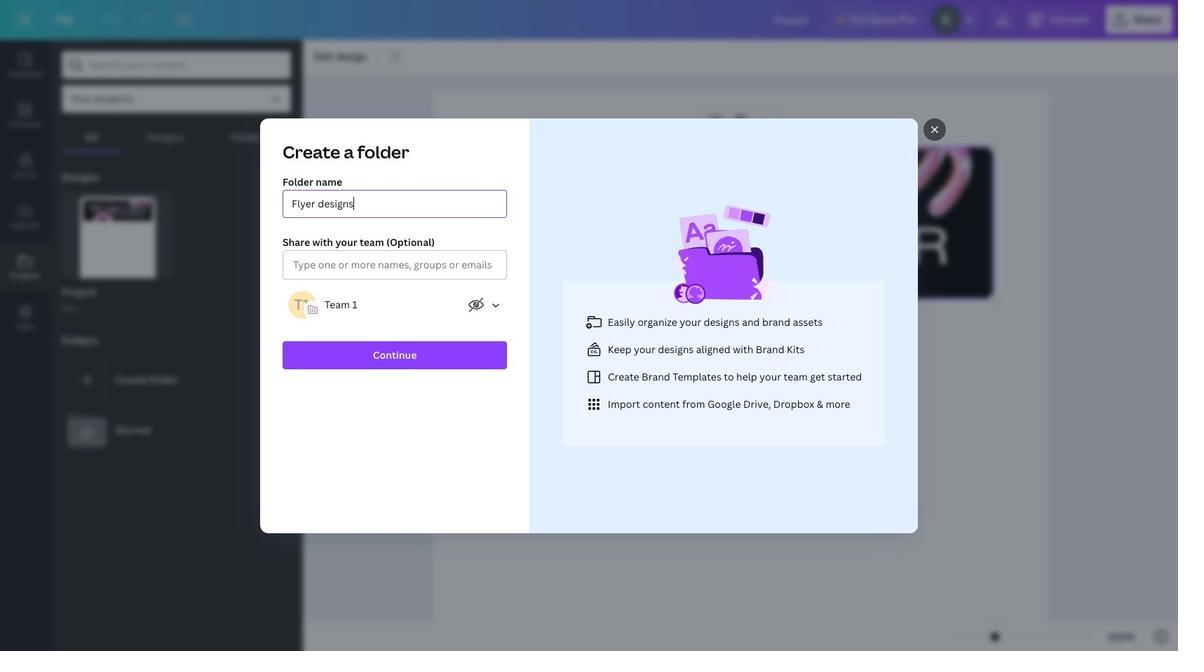 Task type: locate. For each thing, give the bounding box(es) containing it.
team 1 element
[[288, 291, 316, 319]]

Name your folder text field
[[292, 190, 498, 217]]

None text field
[[432, 84, 1049, 652]]

Type one or more names, groups or e​​ma​il​s text field
[[288, 255, 492, 275]]

Design title text field
[[763, 6, 821, 34]]

group
[[62, 191, 174, 315]]

team 1 image
[[288, 291, 316, 319]]



Task type: describe. For each thing, give the bounding box(es) containing it.
main menu bar
[[0, 0, 1178, 40]]

Search your content search field
[[90, 52, 282, 79]]

hide image
[[302, 312, 311, 379]]

side panel tab list
[[0, 40, 50, 343]]



Task type: vqa. For each thing, say whether or not it's contained in the screenshot.
What is a curved text generator?
no



